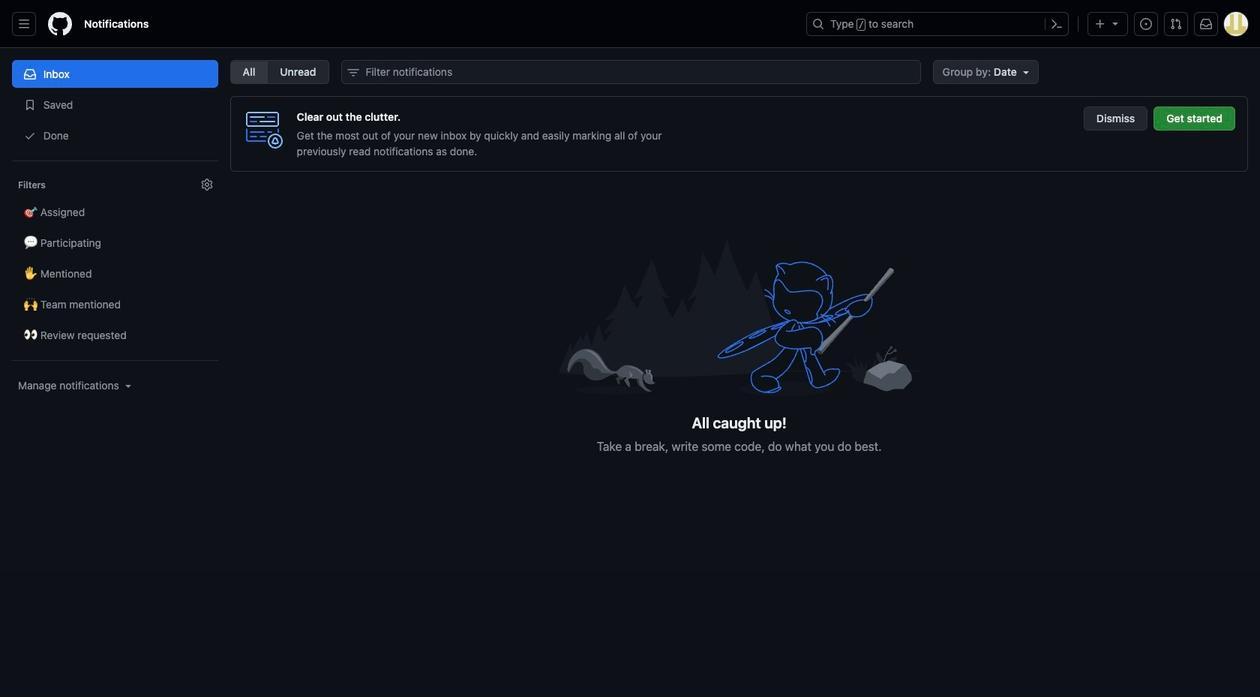 Task type: vqa. For each thing, say whether or not it's contained in the screenshot.
ISSUE OPENED icon
yes



Task type: locate. For each thing, give the bounding box(es) containing it.
None search field
[[341, 60, 921, 84]]

1 horizontal spatial triangle down image
[[1110, 17, 1122, 29]]

notifications element
[[12, 48, 218, 517]]

1 vertical spatial triangle down image
[[1021, 66, 1033, 78]]

triangle down image
[[1110, 17, 1122, 29], [1021, 66, 1033, 78]]

notifications image
[[1201, 18, 1213, 30]]

homepage image
[[48, 12, 72, 36]]

0 horizontal spatial triangle down image
[[1021, 66, 1033, 78]]

command palette image
[[1052, 18, 1064, 30]]

triangle down image
[[122, 380, 134, 392]]

filter image
[[347, 67, 359, 79]]

customize filters image
[[201, 179, 213, 191]]

0 vertical spatial triangle down image
[[1110, 17, 1122, 29]]



Task type: describe. For each thing, give the bounding box(es) containing it.
git pull request image
[[1171, 18, 1183, 30]]

Filter notifications text field
[[341, 60, 921, 84]]

check image
[[24, 130, 36, 142]]

inbox zero image
[[559, 232, 920, 402]]

bookmark image
[[24, 99, 36, 111]]

plus image
[[1095, 18, 1107, 30]]

inbox image
[[24, 68, 36, 80]]

issue opened image
[[1141, 18, 1153, 30]]



